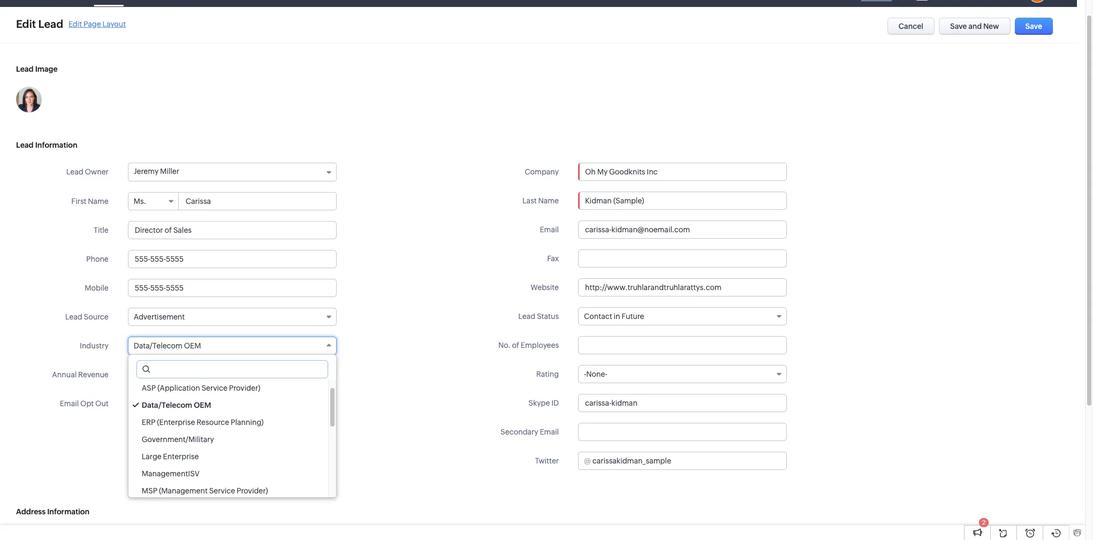 Task type: describe. For each thing, give the bounding box(es) containing it.
large enterprise option
[[128, 448, 328, 465]]

lead left "page" on the left top of page
[[38, 18, 63, 30]]

data/telecom oem inside field
[[134, 342, 201, 350]]

no. of employees
[[498, 341, 559, 350]]

future
[[622, 312, 644, 321]]

edit inside edit lead edit page layout
[[69, 20, 82, 28]]

provider) for asp (application service provider)
[[229, 384, 260, 392]]

phone
[[86, 255, 109, 263]]

oem inside field
[[184, 342, 201, 350]]

setup element
[[1001, 0, 1023, 7]]

marketplace element
[[979, 0, 1001, 7]]

list box containing asp (application service provider)
[[128, 380, 336, 500]]

lead for lead information
[[16, 141, 34, 149]]

-none-
[[584, 370, 608, 379]]

secondary
[[501, 428, 538, 436]]

Ms. field
[[128, 193, 179, 210]]

advertisement
[[134, 313, 185, 321]]

address information
[[16, 508, 89, 516]]

ms.
[[134, 197, 146, 206]]

msp (management service provider) option
[[128, 482, 328, 500]]

annual
[[52, 371, 77, 379]]

image image
[[16, 87, 42, 112]]

lead source
[[65, 313, 109, 321]]

of
[[512, 341, 519, 350]]

first name
[[71, 197, 109, 206]]

msp (management service provider)
[[142, 487, 268, 495]]

asp (application service provider)
[[142, 384, 260, 392]]

fax
[[547, 254, 559, 263]]

erp (enterprise resource planning) option
[[128, 414, 328, 431]]

miller
[[160, 167, 179, 176]]

secondary email
[[501, 428, 559, 436]]

government/military
[[142, 435, 214, 444]]

Data/Telecom OEM field
[[128, 337, 337, 355]]

Contact in Future field
[[578, 307, 787, 326]]

annual revenue
[[52, 371, 109, 379]]

@
[[584, 457, 591, 465]]

enterprise
[[163, 452, 199, 461]]

email opt out
[[60, 399, 109, 408]]

in
[[614, 312, 620, 321]]

out
[[95, 399, 109, 408]]

mobile
[[85, 284, 109, 292]]

rating
[[536, 370, 559, 379]]

address
[[16, 508, 46, 516]]

lead for lead status
[[518, 312, 535, 321]]

lead image
[[16, 65, 58, 73]]

lead status
[[518, 312, 559, 321]]

employees
[[521, 341, 559, 350]]

information for address information
[[47, 508, 89, 516]]

owner
[[85, 168, 109, 176]]

save and new button
[[939, 18, 1011, 35]]

-None- field
[[578, 365, 787, 383]]



Task type: vqa. For each thing, say whether or not it's contained in the screenshot.
DEAL NAME
no



Task type: locate. For each thing, give the bounding box(es) containing it.
name right 'first'
[[88, 197, 109, 206]]

email
[[540, 225, 559, 234], [60, 399, 79, 408], [540, 428, 559, 436]]

twitter
[[535, 457, 559, 465]]

first
[[71, 197, 86, 206]]

save down profile image
[[1026, 22, 1043, 31]]

msp
[[142, 487, 157, 495]]

name
[[538, 197, 559, 205], [88, 197, 109, 206]]

asp
[[142, 384, 156, 392]]

provider) inside asp (application service provider) option
[[229, 384, 260, 392]]

lead left status
[[518, 312, 535, 321]]

save
[[950, 22, 967, 31], [1026, 22, 1043, 31]]

email for email
[[540, 225, 559, 234]]

jeremy
[[134, 167, 159, 176]]

data/telecom oem inside option
[[142, 401, 211, 410]]

1 vertical spatial data/telecom
[[142, 401, 192, 410]]

1 horizontal spatial name
[[538, 197, 559, 205]]

skype id
[[529, 399, 559, 407]]

0 vertical spatial oem
[[184, 342, 201, 350]]

name for last name
[[538, 197, 559, 205]]

(enterprise
[[157, 418, 195, 427]]

and
[[969, 22, 982, 31]]

0 vertical spatial service
[[202, 384, 228, 392]]

lead left owner
[[66, 168, 83, 176]]

0 vertical spatial data/telecom
[[134, 342, 183, 350]]

government/military option
[[128, 431, 328, 448]]

information for lead information
[[35, 141, 77, 149]]

save button
[[1015, 18, 1053, 35]]

no.
[[498, 341, 511, 350]]

(application
[[157, 384, 200, 392]]

lead for lead image
[[16, 65, 34, 73]]

lead left "source"
[[65, 313, 82, 321]]

asp (application service provider) option
[[128, 380, 328, 397]]

resource
[[197, 418, 229, 427]]

0 horizontal spatial save
[[950, 22, 967, 31]]

service for (application
[[202, 384, 228, 392]]

cancel button
[[888, 18, 935, 35]]

name right last at top left
[[538, 197, 559, 205]]

provider) for msp (management service provider)
[[237, 487, 268, 495]]

service down managementisv 'option'
[[209, 487, 235, 495]]

skype
[[529, 399, 550, 407]]

data/telecom up (enterprise
[[142, 401, 192, 410]]

save for save
[[1026, 22, 1043, 31]]

1 save from the left
[[950, 22, 967, 31]]

lead information
[[16, 141, 77, 149]]

data/telecom down advertisement
[[134, 342, 183, 350]]

edit lead edit page layout
[[16, 18, 126, 30]]

0 horizontal spatial edit
[[16, 18, 36, 30]]

save and new
[[950, 22, 999, 31]]

revenue
[[78, 371, 109, 379]]

save left and
[[950, 22, 967, 31]]

status
[[537, 312, 559, 321]]

oem inside option
[[194, 401, 211, 410]]

contact in future
[[584, 312, 644, 321]]

data/telecom oem option
[[128, 397, 328, 414]]

managementisv
[[142, 470, 200, 478]]

planning)
[[231, 418, 264, 427]]

industry
[[80, 342, 109, 350]]

oem up erp (enterprise resource planning)
[[194, 401, 211, 410]]

None field
[[579, 163, 787, 180]]

1 vertical spatial service
[[209, 487, 235, 495]]

None text field
[[179, 193, 336, 210], [128, 221, 337, 239], [578, 250, 787, 268], [128, 279, 337, 297], [593, 452, 787, 470], [128, 530, 337, 540], [578, 530, 787, 540], [179, 193, 336, 210], [128, 221, 337, 239], [578, 250, 787, 268], [128, 279, 337, 297], [593, 452, 787, 470], [128, 530, 337, 540], [578, 530, 787, 540]]

service inside option
[[202, 384, 228, 392]]

edit up lead image on the left top of page
[[16, 18, 36, 30]]

2 save from the left
[[1026, 22, 1043, 31]]

jeremy miller
[[134, 167, 179, 176]]

(management
[[159, 487, 208, 495]]

create menu element
[[909, 0, 935, 7]]

lead owner
[[66, 168, 109, 176]]

information up the "lead owner"
[[35, 141, 77, 149]]

Advertisement field
[[128, 308, 337, 326]]

1 horizontal spatial edit
[[69, 20, 82, 28]]

-
[[584, 370, 587, 379]]

oem
[[184, 342, 201, 350], [194, 401, 211, 410]]

lead down the image
[[16, 141, 34, 149]]

cancel
[[899, 22, 924, 31]]

list box
[[128, 380, 336, 500]]

image
[[35, 65, 58, 73]]

data/telecom
[[134, 342, 183, 350], [142, 401, 192, 410]]

large
[[142, 452, 162, 461]]

edit left "page" on the left top of page
[[69, 20, 82, 28]]

last
[[523, 197, 537, 205]]

1 horizontal spatial save
[[1026, 22, 1043, 31]]

edit page layout link
[[69, 20, 126, 28]]

lead for lead owner
[[66, 168, 83, 176]]

title
[[94, 226, 109, 235]]

provider) up data/telecom oem option
[[229, 384, 260, 392]]

2
[[983, 519, 986, 526]]

data/telecom oem
[[134, 342, 201, 350], [142, 401, 211, 410]]

provider)
[[229, 384, 260, 392], [237, 487, 268, 495]]

information right address
[[47, 508, 89, 516]]

0 vertical spatial email
[[540, 225, 559, 234]]

service
[[202, 384, 228, 392], [209, 487, 235, 495]]

1 vertical spatial oem
[[194, 401, 211, 410]]

email up twitter
[[540, 428, 559, 436]]

contact
[[584, 312, 612, 321]]

email for email opt out
[[60, 399, 79, 408]]

lead left image
[[16, 65, 34, 73]]

0 vertical spatial provider)
[[229, 384, 260, 392]]

id
[[552, 399, 559, 407]]

search element
[[935, 0, 957, 7]]

opt
[[80, 399, 94, 408]]

page
[[83, 20, 101, 28]]

company
[[525, 168, 559, 176]]

large enterprise
[[142, 452, 199, 461]]

2 vertical spatial email
[[540, 428, 559, 436]]

profile image
[[1023, 0, 1053, 7]]

source
[[84, 313, 109, 321]]

0 horizontal spatial name
[[88, 197, 109, 206]]

none-
[[587, 370, 608, 379]]

edit
[[16, 18, 36, 30], [69, 20, 82, 28]]

layout
[[102, 20, 126, 28]]

data/telecom oem down advertisement
[[134, 342, 201, 350]]

data/telecom inside field
[[134, 342, 183, 350]]

None text field
[[579, 163, 787, 180], [578, 192, 787, 210], [578, 221, 787, 239], [128, 250, 337, 268], [578, 278, 787, 297], [578, 336, 787, 354], [137, 361, 328, 378], [140, 366, 336, 383], [578, 394, 787, 412], [578, 423, 787, 441], [579, 163, 787, 180], [578, 192, 787, 210], [578, 221, 787, 239], [128, 250, 337, 268], [578, 278, 787, 297], [578, 336, 787, 354], [137, 361, 328, 378], [140, 366, 336, 383], [578, 394, 787, 412], [578, 423, 787, 441]]

managementisv option
[[128, 465, 328, 482]]

email up fax
[[540, 225, 559, 234]]

provider) down managementisv 'option'
[[237, 487, 268, 495]]

email left "opt"
[[60, 399, 79, 408]]

0 vertical spatial data/telecom oem
[[134, 342, 201, 350]]

name for first name
[[88, 197, 109, 206]]

data/telecom oem up (enterprise
[[142, 401, 211, 410]]

last name
[[523, 197, 559, 205]]

website
[[531, 283, 559, 292]]

oem up asp (application service provider)
[[184, 342, 201, 350]]

provider) inside msp (management service provider) option
[[237, 487, 268, 495]]

erp
[[142, 418, 155, 427]]

0 vertical spatial information
[[35, 141, 77, 149]]

1 vertical spatial email
[[60, 399, 79, 408]]

1 vertical spatial data/telecom oem
[[142, 401, 211, 410]]

service for (management
[[209, 487, 235, 495]]

new
[[984, 22, 999, 31]]

lead
[[38, 18, 63, 30], [16, 65, 34, 73], [16, 141, 34, 149], [66, 168, 83, 176], [518, 312, 535, 321], [65, 313, 82, 321]]

data/telecom inside option
[[142, 401, 192, 410]]

1 vertical spatial information
[[47, 508, 89, 516]]

erp (enterprise resource planning)
[[142, 418, 264, 427]]

information
[[35, 141, 77, 149], [47, 508, 89, 516]]

lead for lead source
[[65, 313, 82, 321]]

service up data/telecom oem option
[[202, 384, 228, 392]]

1 vertical spatial provider)
[[237, 487, 268, 495]]

service inside option
[[209, 487, 235, 495]]

save for save and new
[[950, 22, 967, 31]]



